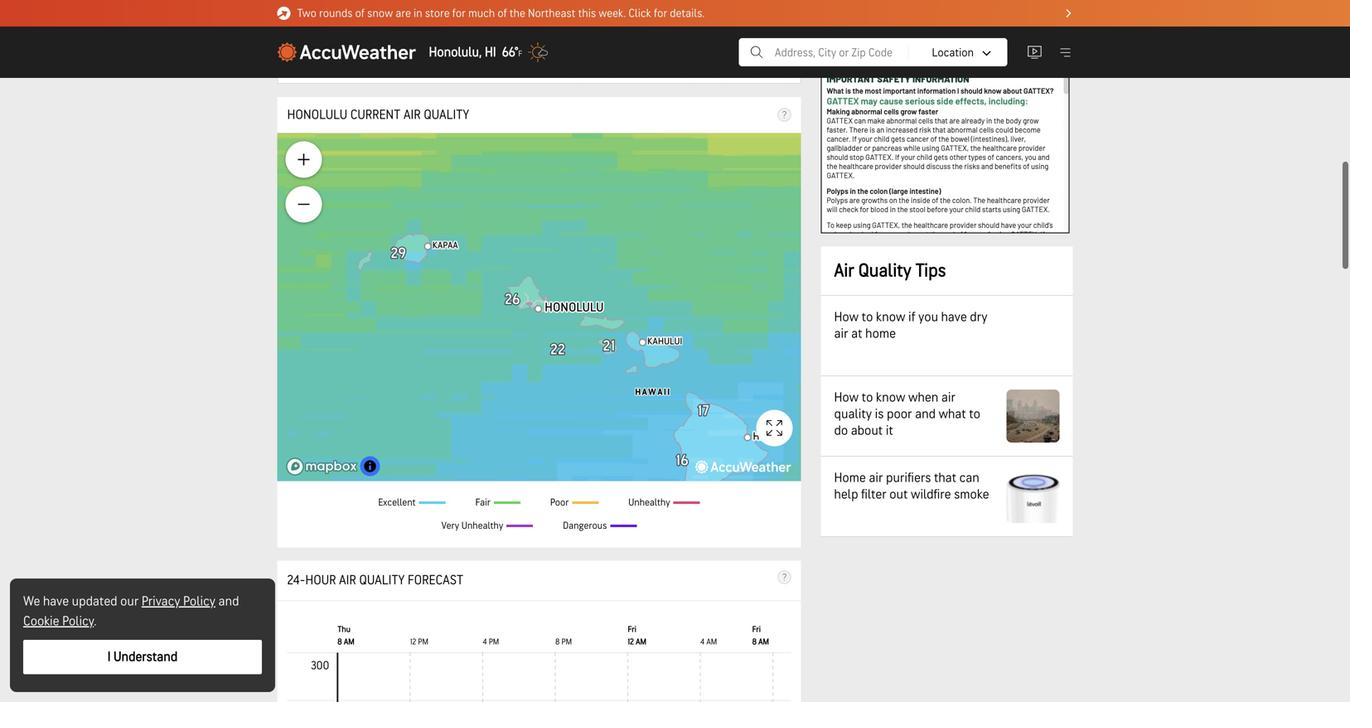 Task type: vqa. For each thing, say whether or not it's contained in the screenshot.
the 'Honolulu,' at left top
yes



Task type: describe. For each thing, give the bounding box(es) containing it.
have inside 'how to know if you have dry air at home'
[[942, 309, 967, 325]]

zoom in image
[[286, 141, 322, 178]]

help
[[834, 487, 859, 503]]

air for honolulu current air quality
[[404, 107, 421, 123]]

have inside 'we have updated our privacy policy and cookie policy .'
[[43, 594, 69, 610]]

privacy policy link
[[142, 594, 215, 610]]

smoke
[[954, 487, 989, 503]]

updated
[[72, 594, 117, 610]]

tooltip image for honolulu current air quality
[[778, 108, 791, 122]]

snow
[[367, 6, 393, 20]]

1 of from the left
[[355, 6, 365, 20]]

tips
[[916, 260, 946, 282]]

air quality tips
[[834, 260, 946, 282]]

poor
[[550, 497, 569, 509]]

in
[[414, 6, 422, 20]]

how for how to know if you have dry air at home
[[834, 309, 859, 325]]

is
[[875, 406, 884, 422]]

breaking news image
[[277, 7, 291, 20]]

the
[[510, 6, 525, 20]]

what
[[939, 406, 966, 422]]

i
[[108, 649, 111, 665]]

at
[[852, 326, 863, 342]]

air inside the "home air purifiers that can help filter out wildfire smoke"
[[869, 470, 883, 486]]

chevron down image
[[983, 51, 991, 56]]

home
[[866, 326, 896, 342]]

hour
[[305, 572, 336, 588]]

we
[[23, 594, 40, 610]]

i understand
[[108, 649, 178, 665]]

zoom out image
[[286, 186, 322, 223]]

air inside how to know when air quality is poor and what to do about it
[[942, 390, 956, 406]]

and inside how to know when air quality is poor and what to do about it
[[915, 406, 936, 422]]

quality for 24-hour air quality forecast
[[359, 572, 405, 588]]

advertisement element for air quality tips
[[821, 0, 1070, 233]]

that
[[934, 470, 957, 486]]

we have updated our privacy policy and cookie policy .
[[23, 594, 239, 630]]

air inside 'how to know if you have dry air at home'
[[834, 326, 849, 342]]

week.
[[599, 6, 626, 20]]

honolulu current air quality
[[287, 107, 469, 123]]

purifiers
[[886, 470, 931, 486]]

1 for from the left
[[452, 6, 466, 20]]

out
[[890, 487, 908, 503]]

honolulu, hi 66° f
[[429, 44, 522, 60]]

0 vertical spatial unhealthy
[[629, 497, 670, 509]]

how for how to know when air quality is poor and what to do about it
[[834, 390, 859, 406]]

how to know if you have dry air at home link
[[821, 296, 1073, 376]]

24-hour air quality forecast
[[287, 572, 464, 588]]

forecast
[[408, 572, 464, 588]]

two rounds of snow are in store for much of the northeast this week. click for details. link
[[277, 0, 1073, 27]]

dry
[[970, 309, 988, 325]]

chevron right image
[[1067, 9, 1072, 17]]

store
[[425, 6, 450, 20]]

understand
[[114, 649, 178, 665]]

66°
[[502, 44, 518, 60]]

current
[[350, 107, 401, 123]]

if
[[909, 309, 916, 325]]

map region
[[277, 133, 801, 481]]

how to know if you have dry air at home
[[834, 309, 988, 342]]

dangerous
[[563, 520, 607, 532]]

search image
[[749, 42, 765, 62]]



Task type: locate. For each thing, give the bounding box(es) containing it.
1 vertical spatial how
[[834, 390, 859, 406]]

fair
[[476, 497, 491, 509]]

and
[[915, 406, 936, 422], [218, 594, 239, 610]]

advertisement element for honolulu current air quality
[[277, 0, 801, 84]]

to right what
[[969, 406, 981, 422]]

0 horizontal spatial of
[[355, 6, 365, 20]]

honolulu
[[287, 107, 347, 123]]

quality down honolulu,
[[424, 107, 469, 123]]

are
[[396, 6, 411, 20]]

air left at
[[834, 326, 849, 342]]

to up quality
[[862, 390, 873, 406]]

1 vertical spatial unhealthy
[[462, 520, 503, 532]]

honolulu,
[[429, 44, 482, 60]]

how to know when air quality is poor and what to do about it link
[[821, 376, 1073, 457]]

0 horizontal spatial policy
[[62, 614, 94, 630]]

to for air
[[862, 309, 873, 325]]

1 horizontal spatial quality
[[424, 107, 469, 123]]

1 vertical spatial have
[[43, 594, 69, 610]]

quality
[[424, 107, 469, 123], [859, 260, 912, 282], [359, 572, 405, 588]]

0 horizontal spatial quality
[[359, 572, 405, 588]]

click
[[629, 6, 652, 20]]

2 how from the top
[[834, 390, 859, 406]]

1 vertical spatial and
[[218, 594, 239, 610]]

0 vertical spatial air
[[834, 326, 849, 342]]

unhealthy
[[629, 497, 670, 509], [462, 520, 503, 532]]

quality left tips
[[859, 260, 912, 282]]

for right 'click'
[[654, 6, 668, 20]]

when
[[909, 390, 939, 406]]

privacy
[[142, 594, 180, 610]]

and inside 'we have updated our privacy policy and cookie policy .'
[[218, 594, 239, 610]]

home air purifiers that can help filter out wildfire smoke
[[834, 470, 989, 503]]

2 horizontal spatial quality
[[859, 260, 912, 282]]

very unhealthy
[[442, 520, 503, 532]]

have left dry
[[942, 309, 967, 325]]

0 horizontal spatial air
[[339, 572, 356, 588]]

know for when
[[876, 390, 906, 406]]

1 vertical spatial know
[[876, 390, 906, 406]]

our
[[120, 594, 139, 610]]

home
[[834, 470, 866, 486]]

1 advertisement element from the left
[[277, 0, 801, 84]]

for right 'store'
[[452, 6, 466, 20]]

2 know from the top
[[876, 390, 906, 406]]

1 horizontal spatial advertisement element
[[821, 0, 1070, 233]]

24-
[[287, 572, 305, 588]]

about
[[851, 423, 883, 439]]

advertisement element
[[277, 0, 801, 84], [821, 0, 1070, 233]]

1 vertical spatial to
[[862, 390, 873, 406]]

cookie
[[23, 614, 59, 630]]

of
[[355, 6, 365, 20], [498, 6, 507, 20]]

0 horizontal spatial unhealthy
[[462, 520, 503, 532]]

have
[[942, 309, 967, 325], [43, 594, 69, 610]]

0 vertical spatial tooltip image
[[778, 108, 791, 122]]

of left the
[[498, 6, 507, 20]]

it
[[886, 423, 894, 439]]

home air purifiers that can help filter out wildfire smoke link
[[821, 457, 1073, 537]]

0 horizontal spatial air
[[834, 326, 849, 342]]

1 know from the top
[[876, 309, 906, 325]]

1 horizontal spatial air
[[404, 107, 421, 123]]

f
[[518, 49, 522, 59]]

0 horizontal spatial and
[[218, 594, 239, 610]]

air for 24-hour air quality forecast
[[339, 572, 356, 588]]

.
[[94, 614, 97, 630]]

quality
[[834, 406, 872, 422]]

1 vertical spatial air
[[834, 260, 855, 282]]

how inside how to know when air quality is poor and what to do about it
[[834, 390, 859, 406]]

1 horizontal spatial policy
[[183, 594, 215, 610]]

to up at
[[862, 309, 873, 325]]

1 vertical spatial tooltip image
[[778, 571, 791, 584]]

1 horizontal spatial air
[[869, 470, 883, 486]]

quality left forecast
[[359, 572, 405, 588]]

0 vertical spatial how
[[834, 309, 859, 325]]

Address, City or Zip Code text field
[[775, 46, 974, 59]]

know inside how to know when air quality is poor and what to do about it
[[876, 390, 906, 406]]

filter
[[862, 487, 887, 503]]

2 vertical spatial air
[[869, 470, 883, 486]]

have up cookie policy link in the left bottom of the page
[[43, 594, 69, 610]]

air
[[404, 107, 421, 123], [834, 260, 855, 282], [339, 572, 356, 588]]

0 vertical spatial know
[[876, 309, 906, 325]]

location
[[932, 46, 974, 59]]

1 horizontal spatial have
[[942, 309, 967, 325]]

know inside 'how to know if you have dry air at home'
[[876, 309, 906, 325]]

hi
[[485, 44, 496, 60]]

2 vertical spatial air
[[339, 572, 356, 588]]

tooltip image for 24-hour air quality forecast
[[778, 571, 791, 584]]

air
[[834, 326, 849, 342], [942, 390, 956, 406], [869, 470, 883, 486]]

0 vertical spatial policy
[[183, 594, 215, 610]]

2 of from the left
[[498, 6, 507, 20]]

air right current
[[404, 107, 421, 123]]

how inside 'how to know if you have dry air at home'
[[834, 309, 859, 325]]

how
[[834, 309, 859, 325], [834, 390, 859, 406]]

wildfire
[[911, 487, 951, 503]]

how up quality
[[834, 390, 859, 406]]

policy
[[183, 594, 215, 610], [62, 614, 94, 630]]

how to know when air quality is poor and what to do about it
[[834, 390, 981, 439]]

0 vertical spatial have
[[942, 309, 967, 325]]

1 horizontal spatial unhealthy
[[629, 497, 670, 509]]

0 horizontal spatial for
[[452, 6, 466, 20]]

1 tooltip image from the top
[[778, 108, 791, 122]]

quality for honolulu current air quality
[[424, 107, 469, 123]]

know up home
[[876, 309, 906, 325]]

1 horizontal spatial and
[[915, 406, 936, 422]]

1 how from the top
[[834, 309, 859, 325]]

air right "hour"
[[339, 572, 356, 588]]

policy right privacy
[[183, 594, 215, 610]]

1 vertical spatial quality
[[859, 260, 912, 282]]

0 horizontal spatial have
[[43, 594, 69, 610]]

1 vertical spatial air
[[942, 390, 956, 406]]

you
[[919, 309, 939, 325]]

know up the poor
[[876, 390, 906, 406]]

know
[[876, 309, 906, 325], [876, 390, 906, 406]]

excellent
[[378, 497, 416, 509]]

0 vertical spatial air
[[404, 107, 421, 123]]

and down when on the bottom of page
[[915, 406, 936, 422]]

2 advertisement element from the left
[[821, 0, 1070, 233]]

details.
[[670, 6, 705, 20]]

to inside 'how to know if you have dry air at home'
[[862, 309, 873, 325]]

of left snow
[[355, 6, 365, 20]]

how up at
[[834, 309, 859, 325]]

much
[[468, 6, 495, 20]]

0 horizontal spatial advertisement element
[[277, 0, 801, 84]]

air up what
[[942, 390, 956, 406]]

2 for from the left
[[654, 6, 668, 20]]

1 horizontal spatial of
[[498, 6, 507, 20]]

to for poor
[[862, 390, 873, 406]]

this
[[578, 6, 596, 20]]

air up filter
[[869, 470, 883, 486]]

0 vertical spatial and
[[915, 406, 936, 422]]

two rounds of snow are in store for much of the northeast this week. click for details.
[[297, 6, 705, 20]]

1 vertical spatial policy
[[62, 614, 94, 630]]

policy down updated
[[62, 614, 94, 630]]

for
[[452, 6, 466, 20], [654, 6, 668, 20]]

2 horizontal spatial air
[[942, 390, 956, 406]]

do
[[834, 423, 848, 439]]

two
[[297, 6, 317, 20]]

2 tooltip image from the top
[[778, 571, 791, 584]]

tooltip image
[[778, 108, 791, 122], [778, 571, 791, 584]]

and right privacy policy link
[[218, 594, 239, 610]]

can
[[960, 470, 980, 486]]

0 vertical spatial to
[[862, 309, 873, 325]]

cookie policy link
[[23, 614, 94, 630]]

northeast
[[528, 6, 576, 20]]

2 horizontal spatial air
[[834, 260, 855, 282]]

2 vertical spatial to
[[969, 406, 981, 422]]

hamburger image
[[1058, 45, 1073, 60]]

very
[[442, 520, 459, 532]]

1 horizontal spatial for
[[654, 6, 668, 20]]

to
[[862, 309, 873, 325], [862, 390, 873, 406], [969, 406, 981, 422]]

0 vertical spatial quality
[[424, 107, 469, 123]]

know for if
[[876, 309, 906, 325]]

rounds
[[319, 6, 353, 20]]

2 vertical spatial quality
[[359, 572, 405, 588]]

poor
[[887, 406, 912, 422]]

air up at
[[834, 260, 855, 282]]



